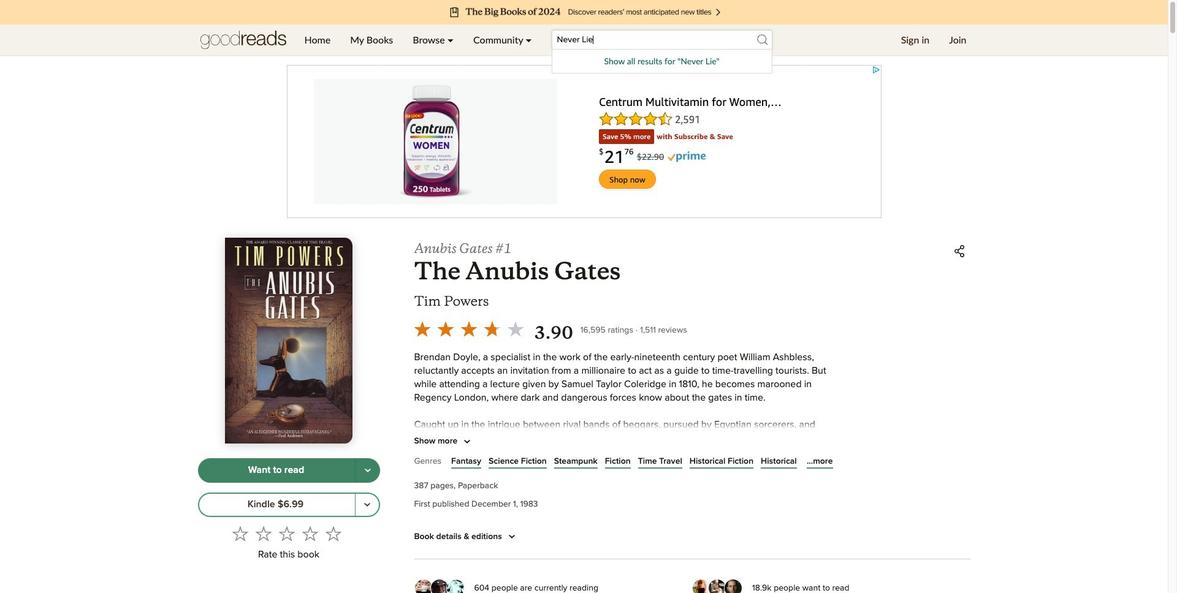 Task type: describe. For each thing, give the bounding box(es) containing it.
rating 3.9 out of 5 image
[[410, 318, 527, 341]]

rate 4 out of 5 image
[[302, 526, 318, 542]]

advertisement element
[[287, 65, 881, 218]]

rate 2 out of 5 image
[[256, 526, 272, 542]]

home image
[[200, 25, 286, 55]]

rate 3 out of 5 image
[[279, 526, 295, 542]]

Search by book title or ISBN text field
[[552, 30, 772, 50]]



Task type: locate. For each thing, give the bounding box(es) containing it.
book title: the anubis gates element
[[414, 257, 621, 286]]

rating 0 out of 5 group
[[229, 522, 345, 546]]

None search field
[[542, 30, 782, 74]]

rate 1 out of 5 image
[[232, 526, 248, 542]]

top genres for this book element
[[414, 454, 970, 473]]

rate 5 out of 5 image
[[326, 526, 341, 542]]

16,595 ratings and 1,511 reviews figure
[[580, 322, 687, 337]]

book 1 in the anubis gates series element
[[414, 240, 621, 257]]

average rating of 3.90 stars. figure
[[410, 318, 580, 345]]

the most anticipated books of 2024 image
[[138, 0, 1030, 25]]

rate this book element
[[198, 522, 380, 565]]



Task type: vqa. For each thing, say whether or not it's contained in the screenshot.
My
no



